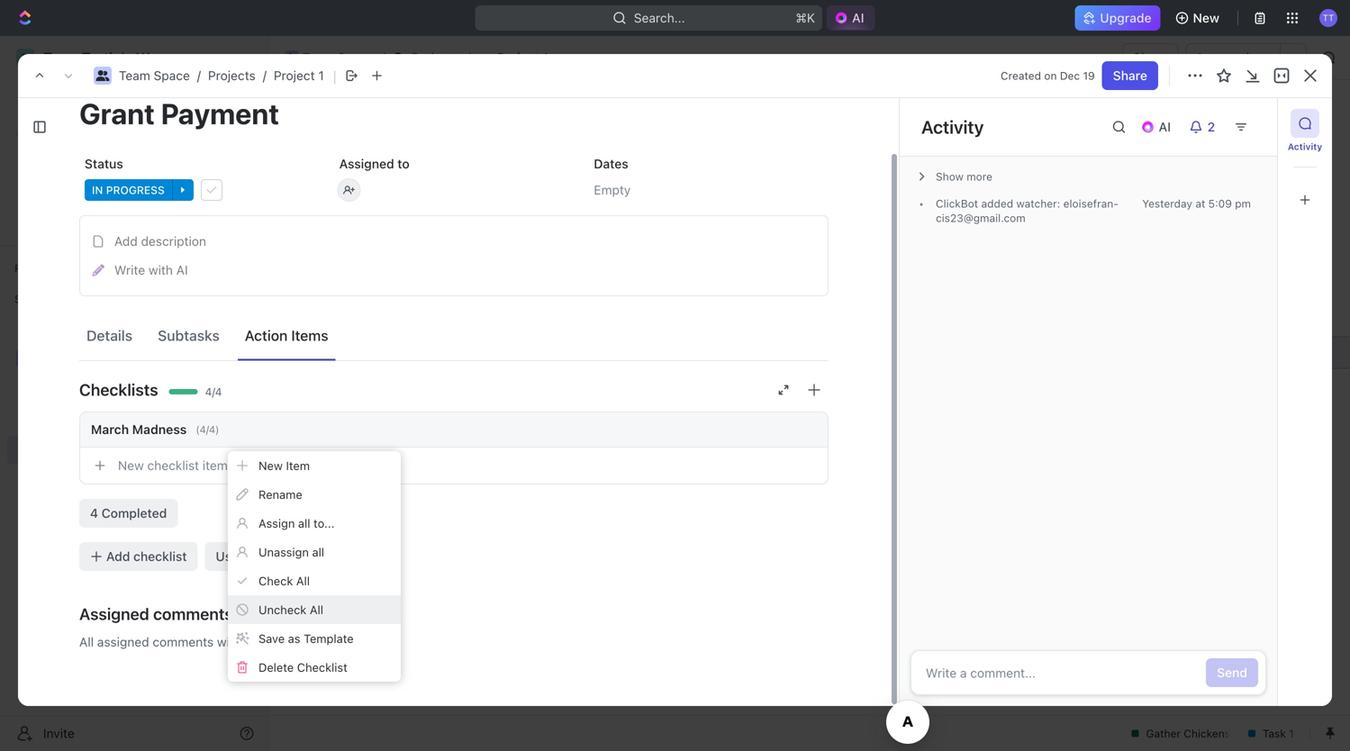 Task type: locate. For each thing, give the bounding box(es) containing it.
0 horizontal spatial team space
[[43, 351, 114, 366]]

0 horizontal spatial team
[[43, 351, 75, 366]]

0 vertical spatial comments
[[153, 605, 233, 624]]

all assigned comments will appear here...
[[79, 635, 320, 650]]

team left details button
[[43, 351, 75, 366]]

1 vertical spatial activity
[[1288, 141, 1323, 152]]

1 vertical spatial project
[[274, 68, 315, 83]]

new
[[1193, 10, 1220, 25], [118, 458, 144, 473], [259, 459, 283, 473]]

1 vertical spatial all
[[310, 603, 323, 617]]

template
[[242, 549, 295, 564]]

search...
[[634, 10, 685, 25]]

new for new item
[[259, 459, 283, 473]]

share
[[1134, 50, 1168, 65], [1113, 68, 1148, 83]]

assigned up assigned
[[79, 605, 149, 624]]

upgrade
[[1100, 10, 1152, 25]]

all for assign
[[298, 517, 310, 530]]

new down 'march'
[[118, 458, 144, 473]]

team space link inside tree
[[43, 344, 258, 373]]

checklist
[[297, 661, 348, 674]]

checklist down completed
[[133, 549, 187, 564]]

2 vertical spatial team
[[43, 351, 75, 366]]

/ left project 1
[[467, 50, 471, 65]]

grant payment link
[[359, 340, 624, 366]]

1 horizontal spatial all
[[312, 546, 324, 559]]

1 vertical spatial user group image
[[18, 353, 32, 364]]

details button
[[79, 319, 140, 352]]

1 horizontal spatial activity
[[1288, 141, 1323, 152]]

assigned to
[[339, 156, 410, 171]]

uncheck
[[259, 603, 307, 617]]

appear
[[239, 635, 280, 650]]

2 vertical spatial space
[[78, 351, 114, 366]]

2 vertical spatial add
[[106, 549, 130, 564]]

projects inside team space / projects / project 1 |
[[208, 68, 256, 83]]

1 vertical spatial assigned
[[79, 605, 149, 624]]

0 vertical spatial team
[[303, 50, 334, 65]]

1 horizontal spatial projects
[[208, 68, 256, 83]]

share right the "19"
[[1113, 68, 1148, 83]]

item
[[286, 459, 310, 473]]

add for add description
[[114, 234, 138, 249]]

at
[[1196, 197, 1206, 210]]

1 vertical spatial team space
[[43, 351, 114, 366]]

assigned comments button
[[79, 593, 829, 636]]

write with ai button
[[86, 256, 823, 285]]

space
[[338, 50, 374, 65], [154, 68, 190, 83], [78, 351, 114, 366]]

upgrade link
[[1075, 5, 1161, 31]]

new left item
[[259, 459, 283, 473]]

space up home link
[[154, 68, 190, 83]]

0 horizontal spatial new
[[118, 458, 144, 473]]

user group image
[[96, 70, 109, 81], [18, 353, 32, 364]]

project 1
[[497, 50, 549, 65]]

new for new
[[1193, 10, 1220, 25]]

assigned comments
[[79, 605, 233, 624]]

assigned for assigned to
[[339, 156, 394, 171]]

list link
[[401, 162, 426, 187]]

all
[[296, 574, 310, 588], [310, 603, 323, 617], [79, 635, 94, 650]]

comments up all assigned comments will appear here...
[[153, 605, 233, 624]]

comments down the assigned comments
[[153, 635, 214, 650]]

table link
[[609, 162, 645, 187]]

tree containing team space
[[7, 314, 261, 557]]

projects inside tree
[[54, 382, 102, 396]]

pencil image
[[92, 264, 104, 276]]

1 vertical spatial projects
[[208, 68, 256, 83]]

hide button
[[928, 208, 966, 229]]

4
[[90, 506, 98, 521]]

checklist
[[147, 458, 199, 473], [133, 549, 187, 564]]

yesterday
[[1143, 197, 1193, 210]]

team
[[303, 50, 334, 65], [119, 68, 150, 83], [43, 351, 75, 366]]

share down upgrade
[[1134, 50, 1168, 65]]

team space inside sidebar navigation
[[43, 351, 114, 366]]

all right check
[[296, 574, 310, 588]]

1 horizontal spatial user group image
[[96, 70, 109, 81]]

team space down details
[[43, 351, 114, 366]]

checklist inside "add checklist" "button"
[[133, 549, 187, 564]]

add
[[1220, 116, 1244, 131], [114, 234, 138, 249], [106, 549, 130, 564]]

space down details
[[78, 351, 114, 366]]

all for unassign
[[312, 546, 324, 559]]

user group image inside sidebar navigation
[[18, 353, 32, 364]]

1 horizontal spatial space
[[154, 68, 190, 83]]

share button down upgrade
[[1123, 43, 1179, 72]]

assigned left to
[[339, 156, 394, 171]]

assigned
[[339, 156, 394, 171], [79, 605, 149, 624]]

0 vertical spatial add
[[1220, 116, 1244, 131]]

added watcher:
[[979, 197, 1064, 210]]

new inside new button
[[1193, 10, 1220, 25]]

to...
[[314, 517, 335, 530]]

0 horizontal spatial assigned
[[79, 605, 149, 624]]

0 horizontal spatial 1
[[318, 68, 324, 83]]

board
[[336, 167, 371, 182]]

automations
[[1196, 50, 1271, 65]]

favorites
[[14, 262, 62, 275]]

0 vertical spatial space
[[338, 50, 374, 65]]

checklists
[[79, 380, 158, 400]]

/ up home link
[[197, 68, 201, 83]]

hide
[[935, 212, 959, 225]]

use template button
[[205, 542, 306, 571]]

0 horizontal spatial space
[[78, 351, 114, 366]]

user group image
[[286, 53, 298, 62]]

inbox link
[[7, 118, 261, 147]]

1 vertical spatial checklist
[[133, 549, 187, 564]]

0 vertical spatial activity
[[922, 116, 984, 137]]

0 horizontal spatial project
[[274, 68, 315, 83]]

sidebar navigation
[[0, 36, 269, 751]]

0 vertical spatial team space
[[303, 50, 374, 65]]

all left to...
[[298, 517, 310, 530]]

assigned inside dropdown button
[[79, 605, 149, 624]]

add inside "button"
[[106, 549, 130, 564]]

5:09
[[1209, 197, 1232, 210]]

add for add checklist
[[106, 549, 130, 564]]

projects link
[[389, 47, 464, 68], [208, 68, 256, 83], [54, 375, 211, 404]]

item
[[203, 458, 228, 473]]

checklist down madness
[[147, 458, 199, 473]]

0 horizontal spatial activity
[[922, 116, 984, 137]]

1 horizontal spatial new
[[259, 459, 283, 473]]

project up edit task name text box
[[497, 50, 539, 65]]

delete
[[259, 661, 294, 674]]

0 vertical spatial all
[[298, 517, 310, 530]]

task
[[1248, 116, 1275, 131]]

0 vertical spatial project
[[497, 50, 539, 65]]

project
[[497, 50, 539, 65], [274, 68, 315, 83]]

team space
[[303, 50, 374, 65], [43, 351, 114, 366]]

2 horizontal spatial projects
[[412, 50, 459, 65]]

all up save as template
[[310, 603, 323, 617]]

Search tasks... text field
[[1126, 205, 1306, 232]]

subtasks
[[158, 327, 220, 344]]

1 horizontal spatial project
[[497, 50, 539, 65]]

project 1 link
[[475, 47, 553, 68], [274, 68, 324, 83]]

added
[[982, 197, 1014, 210]]

1 vertical spatial add
[[114, 234, 138, 249]]

1 horizontal spatial 1
[[543, 50, 549, 65]]

2 vertical spatial projects
[[54, 382, 102, 396]]

task sidebar content section
[[899, 98, 1278, 706]]

⌘k
[[796, 10, 815, 25]]

all left assigned
[[79, 635, 94, 650]]

checklist for add
[[133, 549, 187, 564]]

(4/4)
[[196, 424, 219, 436]]

1 vertical spatial all
[[312, 546, 324, 559]]

all down to...
[[312, 546, 324, 559]]

add down '4 completed'
[[106, 549, 130, 564]]

0 horizontal spatial all
[[298, 517, 310, 530]]

grant
[[363, 345, 396, 360]]

share for share button below upgrade
[[1134, 50, 1168, 65]]

user group image down spaces
[[18, 353, 32, 364]]

madness
[[132, 422, 187, 437]]

1 horizontal spatial assigned
[[339, 156, 394, 171]]

4 completed
[[90, 506, 167, 521]]

project down user group icon
[[274, 68, 315, 83]]

tree
[[7, 314, 261, 557]]

dashboards link
[[7, 179, 261, 208]]

Edit task name text field
[[79, 96, 829, 131]]

user group image up home link
[[96, 70, 109, 81]]

team space up |
[[303, 50, 374, 65]]

1 vertical spatial space
[[154, 68, 190, 83]]

add description button
[[86, 227, 823, 256]]

0 vertical spatial share
[[1134, 50, 1168, 65]]

share button
[[1123, 43, 1179, 72], [1103, 61, 1159, 90]]

share for share button on the right of the "19"
[[1113, 68, 1148, 83]]

action items button
[[238, 319, 336, 352]]

template
[[304, 632, 354, 646]]

home link
[[7, 87, 261, 116]]

1 vertical spatial 1
[[318, 68, 324, 83]]

new up automations
[[1193, 10, 1220, 25]]

0 vertical spatial 1
[[543, 50, 549, 65]]

1 vertical spatial team
[[119, 68, 150, 83]]

team up home link
[[119, 68, 150, 83]]

write with ai
[[114, 263, 188, 277]]

0 horizontal spatial user group image
[[18, 353, 32, 364]]

details
[[86, 327, 133, 344]]

tree inside sidebar navigation
[[7, 314, 261, 557]]

0 vertical spatial checklist
[[147, 458, 199, 473]]

1 horizontal spatial team
[[119, 68, 150, 83]]

0 horizontal spatial projects
[[54, 382, 102, 396]]

activity inside 'task sidebar navigation' tab list
[[1288, 141, 1323, 152]]

team inside tree
[[43, 351, 75, 366]]

check all
[[259, 574, 310, 588]]

add left task
[[1220, 116, 1244, 131]]

project 1 link down user group icon
[[274, 68, 324, 83]]

team up |
[[303, 50, 334, 65]]

2 horizontal spatial new
[[1193, 10, 1220, 25]]

0 vertical spatial all
[[296, 574, 310, 588]]

comments inside dropdown button
[[153, 605, 233, 624]]

project 1 link up edit task name text box
[[475, 47, 553, 68]]

add up write
[[114, 234, 138, 249]]

all for check all
[[296, 574, 310, 588]]

space right user group icon
[[338, 50, 374, 65]]

1 vertical spatial share
[[1113, 68, 1148, 83]]

assignees button
[[728, 208, 812, 229]]

0 vertical spatial assigned
[[339, 156, 394, 171]]



Task type: vqa. For each thing, say whether or not it's contained in the screenshot.
Onboarding checklist button element
no



Task type: describe. For each thing, give the bounding box(es) containing it.
action items
[[245, 327, 329, 344]]

cis23@gmail.com
[[936, 197, 1119, 224]]

1 horizontal spatial project 1 link
[[475, 47, 553, 68]]

uncheck all
[[259, 603, 323, 617]]

task sidebar navigation tab list
[[1286, 109, 1325, 214]]

action
[[245, 327, 288, 344]]

assigned
[[97, 635, 149, 650]]

pm
[[1235, 197, 1251, 210]]

dec
[[1060, 69, 1080, 82]]

|
[[333, 67, 337, 85]]

activity inside task sidebar content section
[[922, 116, 984, 137]]

space inside tree
[[78, 351, 114, 366]]

on
[[1045, 69, 1057, 82]]

new checklist item
[[118, 458, 228, 473]]

table
[[613, 167, 645, 182]]

with
[[149, 263, 173, 277]]

eloisefran
[[1064, 197, 1119, 210]]

clickbot
[[936, 197, 979, 210]]

all for uncheck all
[[310, 603, 323, 617]]

team inside team space / projects / project 1 |
[[119, 68, 150, 83]]

description
[[141, 234, 206, 249]]

completed
[[102, 506, 167, 521]]

team space / projects / project 1 |
[[119, 67, 337, 85]]

use template
[[216, 549, 295, 564]]

unassign
[[259, 546, 309, 559]]

write
[[114, 263, 145, 277]]

project inside project 1 link
[[497, 50, 539, 65]]

send button
[[1207, 659, 1259, 687]]

invite
[[43, 726, 75, 741]]

/ up edit task name text box
[[382, 50, 386, 65]]

add task button
[[1210, 109, 1286, 138]]

send
[[1217, 665, 1248, 680]]

unassign all
[[259, 546, 324, 559]]

favorites button
[[7, 258, 80, 279]]

here...
[[283, 635, 320, 650]]

2 vertical spatial all
[[79, 635, 94, 650]]

share button right the "19"
[[1103, 61, 1159, 90]]

/ left |
[[263, 68, 267, 83]]

4/4
[[205, 386, 222, 398]]

team space link for user group image within the sidebar navigation
[[43, 344, 258, 373]]

space inside team space / projects / project 1 |
[[154, 68, 190, 83]]

status
[[85, 156, 123, 171]]

new button
[[1168, 4, 1231, 32]]

checklist for new
[[147, 458, 199, 473]]

as
[[288, 632, 301, 646]]

march madness (4/4)
[[91, 422, 219, 437]]

spaces
[[14, 293, 53, 305]]

add for add task
[[1220, 116, 1244, 131]]

ai
[[176, 263, 188, 277]]

list
[[405, 167, 426, 182]]

1 horizontal spatial team space
[[303, 50, 374, 65]]

project inside team space / projects / project 1 |
[[274, 68, 315, 83]]

0 horizontal spatial project 1 link
[[274, 68, 324, 83]]

march
[[91, 422, 129, 437]]

0 vertical spatial projects
[[412, 50, 459, 65]]

save
[[259, 632, 285, 646]]

save as template
[[259, 632, 354, 646]]

automations button
[[1187, 44, 1280, 71]]

new item
[[259, 459, 310, 473]]

home
[[43, 94, 78, 109]]

1 inside project 1 link
[[543, 50, 549, 65]]

add description
[[114, 234, 206, 249]]

items
[[291, 327, 329, 344]]

grant payment
[[363, 345, 452, 360]]

delete checklist
[[259, 661, 348, 674]]

to
[[398, 156, 410, 171]]

2 horizontal spatial team
[[303, 50, 334, 65]]

will
[[217, 635, 236, 650]]

assigned for assigned comments
[[79, 605, 149, 624]]

subtasks button
[[151, 319, 227, 352]]

assign
[[259, 517, 295, 530]]

payment
[[400, 345, 452, 360]]

inbox
[[43, 125, 75, 140]]

eloisefran cis23@gmail.com
[[936, 197, 1119, 224]]

add checklist
[[106, 549, 187, 564]]

assign all to...
[[259, 517, 335, 530]]

watcher:
[[1017, 197, 1061, 210]]

0 vertical spatial user group image
[[96, 70, 109, 81]]

new for new checklist item
[[118, 458, 144, 473]]

add checklist button
[[79, 542, 198, 571]]

dates
[[594, 156, 629, 171]]

add task
[[1220, 116, 1275, 131]]

2 horizontal spatial space
[[338, 50, 374, 65]]

1 vertical spatial comments
[[153, 635, 214, 650]]

created
[[1001, 69, 1042, 82]]

1 inside team space / projects / project 1 |
[[318, 68, 324, 83]]

team space link for the topmost user group image
[[119, 68, 190, 83]]

use
[[216, 549, 239, 564]]

created on dec 19
[[1001, 69, 1095, 82]]



